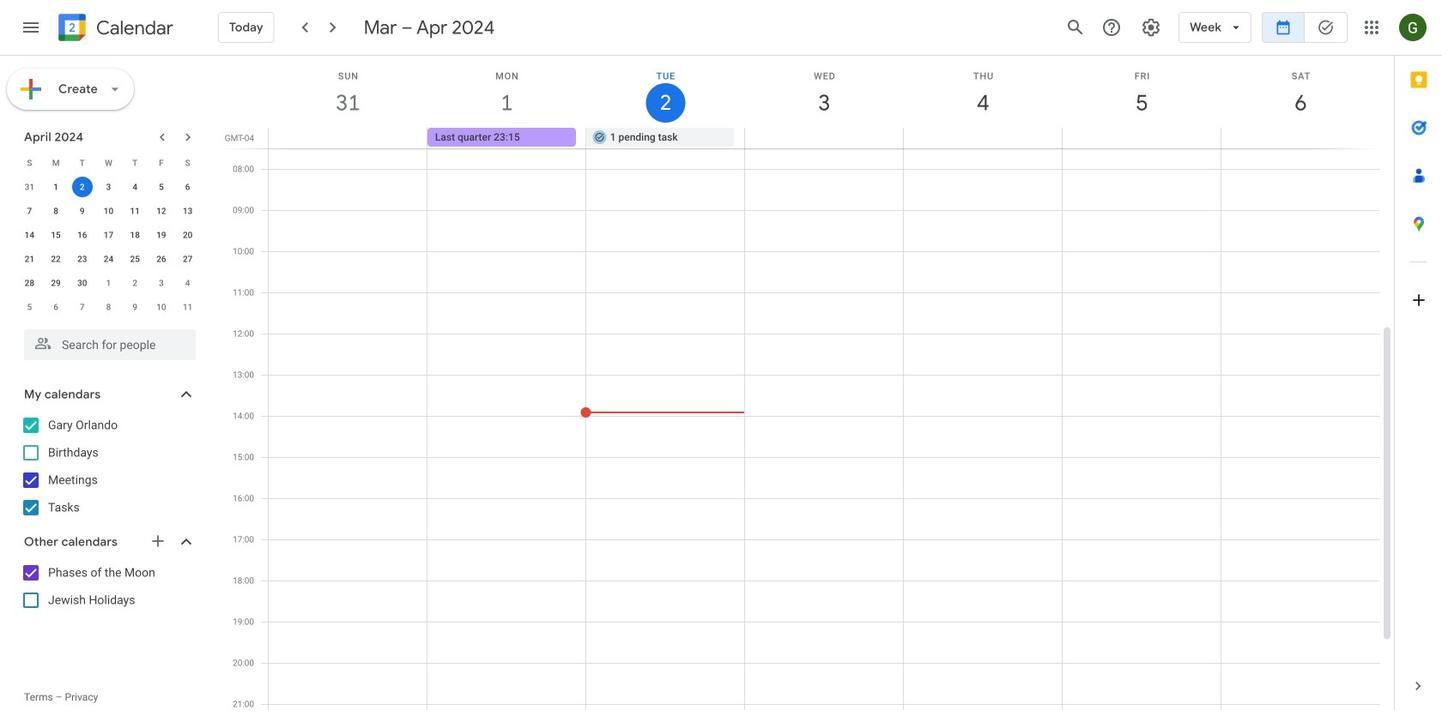 Task type: locate. For each thing, give the bounding box(es) containing it.
8 element
[[46, 201, 66, 221]]

calendar element
[[55, 10, 173, 48]]

may 2 element
[[125, 273, 145, 294]]

3 element
[[98, 177, 119, 197]]

settings menu image
[[1141, 17, 1162, 38]]

25 element
[[125, 249, 145, 270]]

22 element
[[46, 249, 66, 270]]

29 element
[[46, 273, 66, 294]]

cell
[[269, 128, 427, 149], [745, 128, 904, 149], [904, 128, 1062, 149], [1062, 128, 1221, 149], [1221, 128, 1380, 149], [69, 175, 95, 199]]

28 element
[[19, 273, 40, 294]]

row
[[261, 128, 1394, 149], [16, 151, 201, 175], [16, 175, 201, 199], [16, 199, 201, 223], [16, 223, 201, 247], [16, 247, 201, 271], [16, 271, 201, 295], [16, 295, 201, 319]]

may 1 element
[[98, 273, 119, 294]]

may 11 element
[[177, 297, 198, 318]]

grid
[[220, 56, 1394, 711]]

10 element
[[98, 201, 119, 221]]

20 element
[[177, 225, 198, 246]]

heading
[[93, 18, 173, 38]]

tab list
[[1395, 56, 1442, 663]]

may 3 element
[[151, 273, 172, 294]]

None search field
[[0, 323, 213, 361]]

17 element
[[98, 225, 119, 246]]

27 element
[[177, 249, 198, 270]]

other calendars list
[[3, 560, 213, 615]]

Search for people text field
[[34, 330, 185, 361]]

may 8 element
[[98, 297, 119, 318]]

may 10 element
[[151, 297, 172, 318]]

row group
[[16, 175, 201, 319]]

may 9 element
[[125, 297, 145, 318]]

april 2024 grid
[[16, 151, 201, 319]]

23 element
[[72, 249, 93, 270]]

may 7 element
[[72, 297, 93, 318]]

7 element
[[19, 201, 40, 221]]

cell inside april 2024 'grid'
[[69, 175, 95, 199]]

16 element
[[72, 225, 93, 246]]



Task type: describe. For each thing, give the bounding box(es) containing it.
9 element
[[72, 201, 93, 221]]

11 element
[[125, 201, 145, 221]]

6 element
[[177, 177, 198, 197]]

4 element
[[125, 177, 145, 197]]

19 element
[[151, 225, 172, 246]]

13 element
[[177, 201, 198, 221]]

30 element
[[72, 273, 93, 294]]

march 31 element
[[19, 177, 40, 197]]

2, today element
[[72, 177, 93, 197]]

26 element
[[151, 249, 172, 270]]

14 element
[[19, 225, 40, 246]]

main drawer image
[[21, 17, 41, 38]]

15 element
[[46, 225, 66, 246]]

1 element
[[46, 177, 66, 197]]

12 element
[[151, 201, 172, 221]]

add other calendars image
[[149, 533, 167, 550]]

24 element
[[98, 249, 119, 270]]

may 6 element
[[46, 297, 66, 318]]

may 5 element
[[19, 297, 40, 318]]

heading inside calendar element
[[93, 18, 173, 38]]

18 element
[[125, 225, 145, 246]]

5 element
[[151, 177, 172, 197]]

21 element
[[19, 249, 40, 270]]

my calendars list
[[3, 412, 213, 522]]

may 4 element
[[177, 273, 198, 294]]



Task type: vqa. For each thing, say whether or not it's contained in the screenshot.
24 LINK
no



